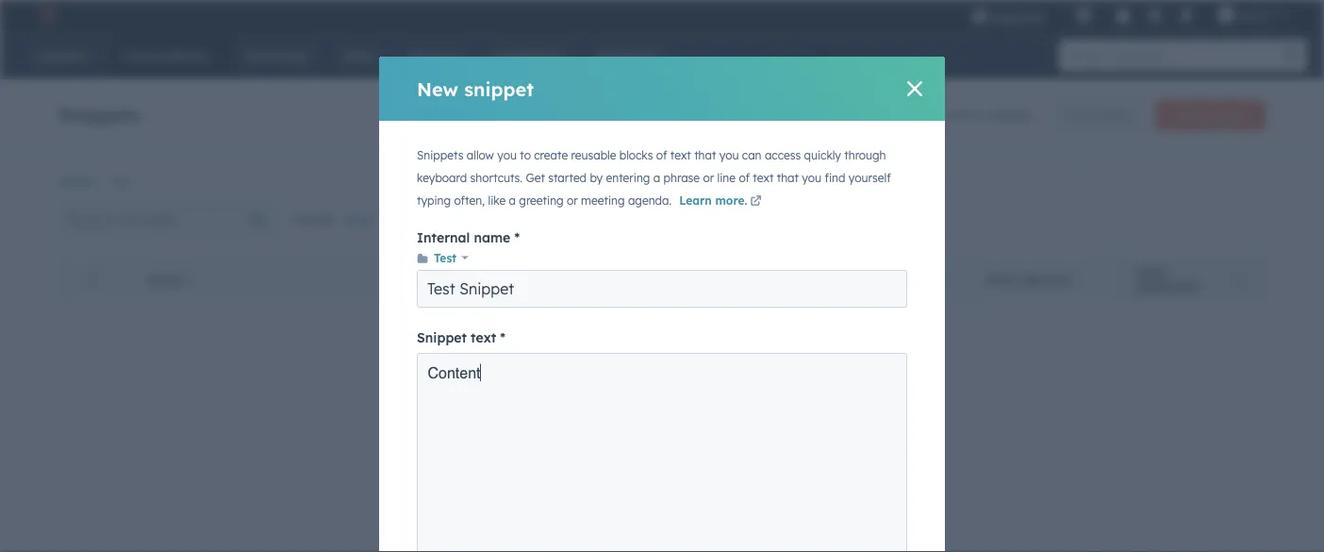 Task type: vqa. For each thing, say whether or not it's contained in the screenshot.
"Contacts" link
no



Task type: locate. For each thing, give the bounding box(es) containing it.
1 vertical spatial test
[[434, 251, 457, 265]]

hubspot link
[[23, 4, 71, 26]]

1 horizontal spatial new
[[1071, 108, 1094, 122]]

date modified button
[[1115, 257, 1266, 299]]

learn more. link
[[680, 193, 765, 210]]

2 press to sort. element from the left
[[912, 272, 919, 288]]

by inside button
[[891, 273, 907, 287]]

close image
[[908, 81, 923, 96]]

created
[[984, 107, 1032, 123], [1019, 273, 1072, 287]]

0 vertical spatial created
[[984, 107, 1032, 123]]

2 press to sort. image from the left
[[912, 272, 919, 285]]

created by button
[[813, 257, 964, 299]]

0 horizontal spatial of
[[657, 148, 668, 162]]

new
[[417, 77, 459, 100], [1071, 108, 1094, 122]]

2 horizontal spatial press to sort. element
[[1078, 272, 1085, 288]]

1 horizontal spatial a
[[654, 171, 661, 185]]

modified
[[1138, 280, 1199, 294]]

press to sort. element inside the 'created by' button
[[912, 272, 919, 288]]

1 horizontal spatial press to sort. element
[[912, 272, 919, 288]]

new left folder on the top of the page
[[1071, 108, 1094, 122]]

date right press to sort. icon
[[1138, 266, 1167, 280]]

1 horizontal spatial snippet
[[1211, 108, 1250, 122]]

snippet right the 'create'
[[1211, 108, 1250, 122]]

test down internal
[[434, 251, 457, 265]]

name
[[148, 273, 182, 287]]

1 horizontal spatial text
[[671, 148, 691, 162]]

you left to
[[497, 148, 517, 162]]

1 horizontal spatial date
[[1138, 266, 1167, 280]]

created right 5
[[984, 107, 1032, 123]]

a up agenda.
[[654, 171, 661, 185]]

0 vertical spatial by
[[590, 171, 603, 185]]

navigation
[[59, 169, 1266, 193]]

descending sort. press to sort ascending. element
[[1236, 272, 1243, 288]]

snippets
[[59, 102, 141, 126], [417, 148, 464, 162]]

2 vertical spatial text
[[471, 329, 497, 346]]

press to sort. image right name
[[187, 272, 194, 285]]

or left line
[[703, 171, 715, 185]]

Internal name text field
[[417, 270, 908, 308]]

0 horizontal spatial or
[[567, 193, 578, 208]]

press to sort. image right 'created by'
[[912, 272, 919, 285]]

entering
[[606, 171, 651, 185]]

keyboard
[[417, 171, 467, 185]]

0 vertical spatial a
[[654, 171, 661, 185]]

0 horizontal spatial press to sort. image
[[187, 272, 194, 285]]

that
[[695, 148, 717, 162], [777, 171, 799, 185]]

apple
[[1239, 7, 1272, 23]]

snippet up the allow
[[464, 77, 534, 100]]

test
[[111, 174, 132, 189], [434, 251, 457, 265]]

settings link
[[1144, 5, 1167, 25]]

0 horizontal spatial that
[[695, 148, 717, 162]]

text up phrase
[[671, 148, 691, 162]]

a right the like
[[509, 193, 516, 208]]

link opens in a new window image
[[751, 193, 762, 210], [751, 196, 762, 208]]

created
[[836, 273, 888, 287]]

1 vertical spatial new
[[1071, 108, 1094, 122]]

created inside snippets banner
[[984, 107, 1032, 123]]

press to sort. image
[[187, 272, 194, 285], [912, 272, 919, 285]]

name
[[474, 229, 511, 246]]

blocks
[[620, 148, 653, 162]]

menu item
[[1059, 0, 1062, 30]]

by
[[590, 171, 603, 185], [891, 273, 907, 287]]

of
[[957, 107, 969, 123], [657, 148, 668, 162], [739, 171, 750, 185]]

press to sort. element right name
[[187, 272, 194, 288]]

2 horizontal spatial text
[[753, 171, 774, 185]]

hubspot image
[[34, 4, 57, 26]]

often,
[[454, 193, 485, 208]]

1 vertical spatial created
[[1019, 273, 1072, 287]]

created left press to sort. icon
[[1019, 273, 1072, 287]]

create
[[534, 148, 568, 162]]

learn more.
[[680, 193, 748, 208]]

any button
[[344, 200, 395, 238]]

any
[[345, 211, 370, 227]]

or down started
[[567, 193, 578, 208]]

new inside dialog
[[417, 77, 459, 100]]

created inside button
[[1019, 273, 1072, 287]]

1 vertical spatial snippet
[[1211, 108, 1250, 122]]

descending sort. press to sort ascending. image
[[1236, 272, 1243, 285]]

0 horizontal spatial snippets
[[59, 102, 141, 126]]

0 horizontal spatial snippet
[[464, 77, 534, 100]]

1 vertical spatial a
[[509, 193, 516, 208]]

folder
[[1098, 108, 1129, 122]]

content
[[428, 364, 481, 381]]

0 vertical spatial snippets
[[59, 102, 141, 126]]

0 horizontal spatial press to sort. element
[[187, 272, 194, 288]]

yourself
[[849, 171, 891, 185]]

settings image
[[1147, 8, 1164, 25]]

bob builder image
[[1218, 7, 1235, 24]]

to
[[520, 148, 531, 162]]

0 vertical spatial new
[[417, 77, 459, 100]]

text down can
[[753, 171, 774, 185]]

2 link opens in a new window image from the top
[[751, 196, 762, 208]]

you left find
[[802, 171, 822, 185]]

press to sort. image for created by
[[912, 272, 919, 285]]

access
[[765, 148, 801, 162]]

snippets up home
[[59, 102, 141, 126]]

1 press to sort. element from the left
[[187, 272, 194, 288]]

snippet
[[417, 329, 467, 346]]

text
[[671, 148, 691, 162], [753, 171, 774, 185], [471, 329, 497, 346]]

greeting
[[519, 193, 564, 208]]

press to sort. element
[[187, 272, 194, 288], [912, 272, 919, 288], [1078, 272, 1085, 288]]

snippets inside banner
[[59, 102, 141, 126]]

date modified
[[1138, 266, 1199, 294]]

press to sort. element inside date created button
[[1078, 272, 1085, 288]]

new for new folder
[[1071, 108, 1094, 122]]

snippet inside dialog
[[464, 77, 534, 100]]

2 vertical spatial of
[[739, 171, 750, 185]]

by right created
[[891, 273, 907, 287]]

create snippet
[[1172, 108, 1250, 122]]

1 vertical spatial by
[[891, 273, 907, 287]]

1 horizontal spatial by
[[891, 273, 907, 287]]

date inside button
[[987, 273, 1016, 287]]

menu
[[959, 0, 1302, 30]]

0 horizontal spatial by
[[590, 171, 603, 185]]

Search HubSpot search field
[[1060, 40, 1291, 72]]

2 horizontal spatial of
[[957, 107, 969, 123]]

that down the access
[[777, 171, 799, 185]]

0 horizontal spatial date
[[987, 273, 1016, 287]]

internal
[[417, 229, 470, 246]]

1 vertical spatial snippets
[[417, 148, 464, 162]]

press to sort. element right "date created"
[[1078, 272, 1085, 288]]

of right line
[[739, 171, 750, 185]]

0 vertical spatial of
[[957, 107, 969, 123]]

a
[[654, 171, 661, 185], [509, 193, 516, 208]]

of left 5
[[957, 107, 969, 123]]

0 vertical spatial snippet
[[464, 77, 534, 100]]

snippet
[[464, 77, 534, 100], [1211, 108, 1250, 122]]

new folder button
[[1055, 100, 1145, 130]]

1 horizontal spatial snippets
[[417, 148, 464, 162]]

0 horizontal spatial new
[[417, 77, 459, 100]]

you left can
[[720, 148, 739, 162]]

0 horizontal spatial test
[[111, 174, 132, 189]]

help button
[[1108, 0, 1140, 30]]

snippets up keyboard
[[417, 148, 464, 162]]

new inside button
[[1071, 108, 1094, 122]]

0 vertical spatial or
[[703, 171, 715, 185]]

press to sort. element inside name button
[[187, 272, 194, 288]]

by down reusable
[[590, 171, 603, 185]]

1 press to sort. image from the left
[[187, 272, 194, 285]]

by inside snippets allow you to create reusable blocks of text that you can access quickly through keyboard shortcuts. get started by entering a phrase or line of text that you find yourself typing often, like a greeting or meeting agenda.
[[590, 171, 603, 185]]

snippets for snippets allow you to create reusable blocks of text that you can access quickly through keyboard shortcuts. get started by entering a phrase or line of text that you find yourself typing often, like a greeting or meeting agenda.
[[417, 148, 464, 162]]

reusable
[[571, 148, 617, 162]]

date
[[1138, 266, 1167, 280], [987, 273, 1016, 287]]

press to sort. image for name
[[187, 272, 194, 285]]

help image
[[1115, 8, 1132, 25]]

snippets inside snippets allow you to create reusable blocks of text that you can access quickly through keyboard shortcuts. get started by entering a phrase or line of text that you find yourself typing often, like a greeting or meeting agenda.
[[417, 148, 464, 162]]

of right blocks
[[657, 148, 668, 162]]

that up phrase
[[695, 148, 717, 162]]

snippet for new snippet
[[464, 77, 534, 100]]

test right home
[[111, 174, 132, 189]]

text right snippet
[[471, 329, 497, 346]]

date inside date modified
[[1138, 266, 1167, 280]]

1 vertical spatial of
[[657, 148, 668, 162]]

or
[[703, 171, 715, 185], [567, 193, 578, 208]]

you
[[497, 148, 517, 162], [720, 148, 739, 162], [802, 171, 822, 185]]

new up keyboard
[[417, 77, 459, 100]]

1 horizontal spatial press to sort. image
[[912, 272, 919, 285]]

snippet inside button
[[1211, 108, 1250, 122]]

1 vertical spatial that
[[777, 171, 799, 185]]

snippets banner
[[59, 94, 1266, 130]]

1 vertical spatial or
[[567, 193, 578, 208]]

test button
[[417, 247, 469, 268]]

press to sort. image inside name button
[[187, 272, 194, 285]]

press to sort. element for name
[[187, 272, 194, 288]]

internal name
[[417, 229, 511, 246]]

press to sort. element right 'created by'
[[912, 272, 919, 288]]

notifications button
[[1171, 0, 1203, 30]]

1 horizontal spatial test
[[434, 251, 457, 265]]

3 press to sort. element from the left
[[1078, 272, 1085, 288]]

press to sort. image inside the 'created by' button
[[912, 272, 919, 285]]

0 vertical spatial that
[[695, 148, 717, 162]]

1 horizontal spatial or
[[703, 171, 715, 185]]

date left press to sort. icon
[[987, 273, 1016, 287]]

allow
[[467, 148, 494, 162]]

link opens in a new window image inside learn more. link
[[751, 196, 762, 208]]

like
[[488, 193, 506, 208]]

press to sort. element for date created
[[1078, 272, 1085, 288]]



Task type: describe. For each thing, give the bounding box(es) containing it.
press to sort. image
[[1078, 272, 1085, 285]]

1 horizontal spatial you
[[720, 148, 739, 162]]

quickly
[[804, 148, 842, 162]]

marketplaces image
[[1076, 8, 1093, 25]]

meeting
[[581, 193, 625, 208]]

can
[[742, 148, 762, 162]]

find
[[825, 171, 846, 185]]

new snippet dialog
[[379, 57, 945, 552]]

navigation containing home
[[59, 169, 1266, 193]]

0 horizontal spatial a
[[509, 193, 516, 208]]

date created button
[[964, 257, 1115, 299]]

create snippet button
[[1156, 100, 1266, 130]]

snippet text
[[417, 329, 497, 346]]

search image
[[1285, 49, 1298, 62]]

of inside snippets banner
[[957, 107, 969, 123]]

new folder
[[1071, 108, 1129, 122]]

get
[[526, 171, 545, 185]]

learn
[[680, 193, 712, 208]]

new for new snippet
[[417, 77, 459, 100]]

1 horizontal spatial that
[[777, 171, 799, 185]]

home button
[[59, 174, 92, 189]]

date for date created
[[987, 273, 1016, 287]]

owner:
[[293, 211, 336, 227]]

typing
[[417, 193, 451, 208]]

upgrade
[[993, 9, 1045, 25]]

1 vertical spatial text
[[753, 171, 774, 185]]

0
[[945, 107, 953, 123]]

snippet for create snippet
[[1211, 108, 1250, 122]]

more.
[[716, 193, 748, 208]]

created by
[[836, 273, 907, 287]]

1 horizontal spatial of
[[739, 171, 750, 185]]

2 horizontal spatial you
[[802, 171, 822, 185]]

1 link opens in a new window image from the top
[[751, 193, 762, 210]]

new snippet
[[417, 77, 534, 100]]

upgrade image
[[972, 8, 989, 25]]

test inside popup button
[[434, 251, 457, 265]]

press to sort. element for created by
[[912, 272, 919, 288]]

apple button
[[1207, 0, 1300, 30]]

phrase
[[664, 171, 700, 185]]

create
[[1172, 108, 1208, 122]]

shortcuts.
[[470, 171, 523, 185]]

home
[[59, 174, 92, 189]]

0 vertical spatial text
[[671, 148, 691, 162]]

snippets allow you to create reusable blocks of text that you can access quickly through keyboard shortcuts. get started by entering a phrase or line of text that you find yourself typing often, like a greeting or meeting agenda.
[[417, 148, 891, 208]]

date created
[[987, 273, 1072, 287]]

Search search field
[[59, 200, 281, 238]]

name button
[[125, 257, 813, 299]]

through
[[845, 148, 886, 162]]

agenda.
[[628, 193, 672, 208]]

started
[[548, 171, 587, 185]]

line
[[718, 171, 736, 185]]

snippets for snippets
[[59, 102, 141, 126]]

0 of 5 created
[[945, 107, 1032, 123]]

0 horizontal spatial you
[[497, 148, 517, 162]]

Content text field
[[428, 362, 897, 551]]

marketplaces button
[[1064, 0, 1104, 30]]

menu containing apple
[[959, 0, 1302, 30]]

date for date modified
[[1138, 266, 1167, 280]]

5
[[973, 107, 981, 123]]

0 vertical spatial test
[[111, 174, 132, 189]]

search button
[[1276, 40, 1308, 72]]

notifications image
[[1179, 8, 1196, 25]]

0 horizontal spatial text
[[471, 329, 497, 346]]



